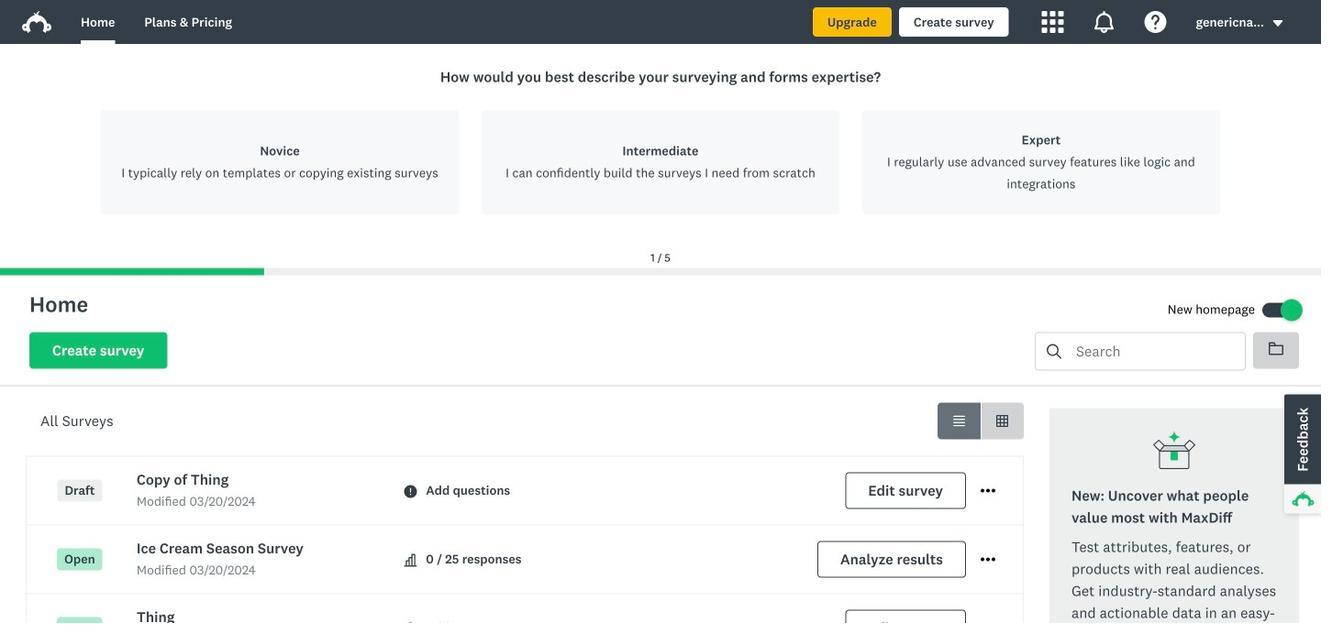 Task type: describe. For each thing, give the bounding box(es) containing it.
search image
[[1047, 345, 1062, 359]]

response count image
[[404, 555, 417, 567]]

notification center icon image
[[1093, 11, 1115, 33]]

1 open menu image from the top
[[981, 484, 996, 499]]

Search text field
[[1062, 333, 1245, 370]]

warning image
[[404, 486, 417, 499]]

2 brand logo image from the top
[[22, 11, 51, 33]]

max diff icon image
[[1152, 431, 1196, 475]]

1 folders image from the top
[[1269, 342, 1284, 356]]

search image
[[1047, 345, 1062, 359]]



Task type: vqa. For each thing, say whether or not it's contained in the screenshot.
Brand logo
yes



Task type: locate. For each thing, give the bounding box(es) containing it.
2 open menu image from the top
[[981, 559, 996, 562]]

dialog
[[0, 44, 1321, 276]]

brand logo image
[[22, 7, 51, 37], [22, 11, 51, 33]]

open menu image
[[981, 553, 996, 568], [981, 559, 996, 562]]

dropdown arrow icon image
[[1272, 17, 1285, 30], [1273, 20, 1283, 27]]

folders image
[[1269, 342, 1284, 356], [1269, 343, 1284, 356]]

1 brand logo image from the top
[[22, 7, 51, 37]]

open menu image
[[981, 484, 996, 499], [981, 490, 996, 493]]

group
[[938, 403, 1024, 440]]

1 open menu image from the top
[[981, 553, 996, 568]]

2 folders image from the top
[[1269, 343, 1284, 356]]

help icon image
[[1145, 11, 1167, 33]]

products icon image
[[1042, 11, 1064, 33], [1042, 11, 1064, 33]]

2 open menu image from the top
[[981, 490, 996, 493]]

response count image
[[404, 555, 417, 567]]



